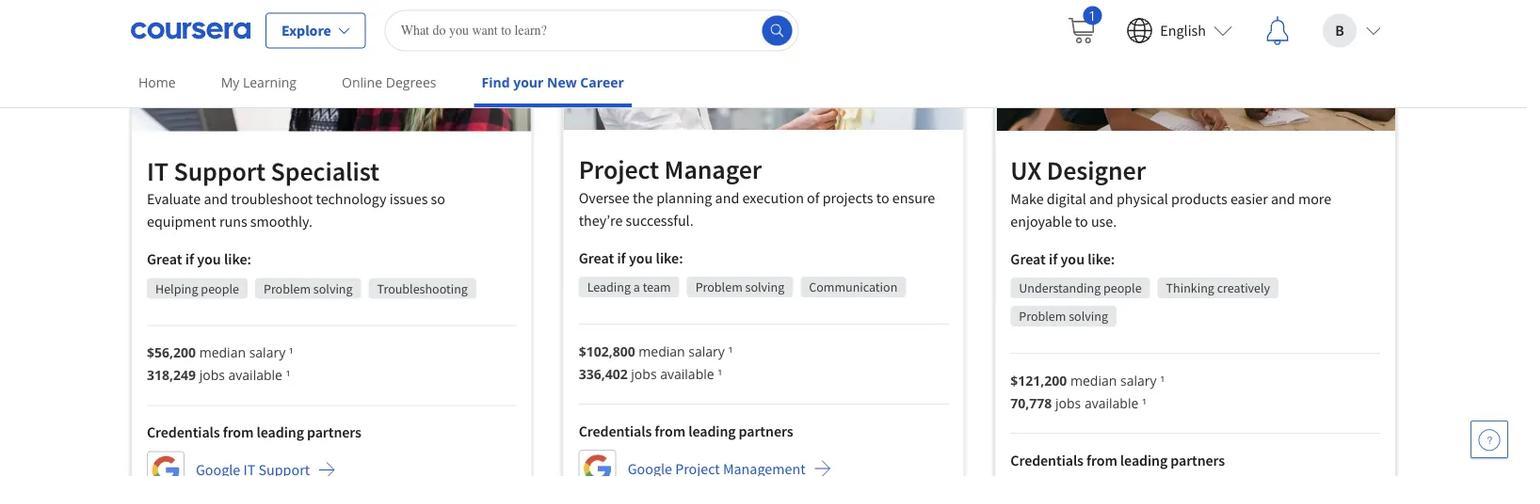 Task type: describe. For each thing, give the bounding box(es) containing it.
$102,800
[[579, 342, 635, 360]]

from for oversee
[[655, 422, 686, 441]]

people for designer
[[1104, 279, 1142, 296]]

ux designer make digital and physical products easier and more enjoyable to use.
[[1011, 154, 1332, 231]]

home link
[[131, 61, 183, 104]]

use.
[[1091, 212, 1117, 231]]

execution
[[743, 188, 804, 207]]

if for specialist
[[185, 250, 194, 269]]

projects
[[823, 188, 874, 207]]

it
[[147, 154, 169, 187]]

median for oversee
[[639, 342, 685, 360]]

troubleshoot
[[231, 190, 313, 208]]

english button
[[1112, 0, 1248, 61]]

$56,200 median salary ¹ 318,249 jobs available ¹
[[147, 344, 294, 384]]

troubleshooting
[[377, 280, 468, 297]]

leading
[[587, 279, 631, 296]]

oversee
[[579, 188, 630, 207]]

problem solving for manager
[[696, 279, 785, 296]]

credentials for specialist
[[147, 423, 220, 442]]

of
[[807, 188, 820, 207]]

helping people
[[155, 280, 239, 297]]

enjoyable
[[1011, 212, 1072, 231]]

understanding
[[1019, 279, 1101, 296]]

successful.
[[626, 211, 694, 230]]

make
[[1011, 189, 1044, 208]]

from for specialist
[[223, 423, 254, 442]]

you for make
[[1061, 249, 1085, 268]]

it support specialist evaluate and troubleshoot technology issues so equipment runs smoothly.
[[147, 154, 445, 231]]

support
[[174, 154, 266, 187]]

online degrees link
[[334, 61, 444, 104]]

shopping cart: 1 item element
[[1066, 6, 1102, 46]]

if for oversee
[[617, 249, 626, 267]]

english
[[1161, 21, 1206, 40]]

products
[[1172, 189, 1228, 208]]

like: for specialist
[[224, 250, 251, 269]]

leading a team
[[587, 279, 671, 296]]

my
[[221, 73, 240, 91]]

salary for specialist
[[249, 344, 286, 361]]

available for specialist
[[228, 366, 282, 384]]

project
[[579, 153, 659, 186]]

2 horizontal spatial credentials from leading partners
[[1011, 451, 1225, 470]]

$102,800 median salary ¹ 336,402 jobs available ¹
[[579, 342, 733, 383]]

credentials from leading partners for specialist
[[147, 423, 361, 442]]

online degrees
[[342, 73, 437, 91]]

so
[[431, 190, 445, 208]]

partners for it support specialist
[[307, 423, 361, 442]]

communication
[[809, 279, 898, 296]]

online
[[342, 73, 382, 91]]

great if you like: for specialist
[[147, 250, 251, 269]]

2 horizontal spatial credentials
[[1011, 451, 1084, 470]]

new
[[547, 73, 577, 91]]

runs
[[219, 212, 247, 231]]

understanding people
[[1019, 279, 1142, 296]]

like: for oversee
[[656, 249, 683, 267]]

great if you like: for make
[[1011, 249, 1115, 268]]

easier
[[1231, 189, 1268, 208]]

equipment
[[147, 212, 216, 231]]

great for ux
[[1011, 249, 1046, 268]]

problem for support
[[264, 280, 311, 297]]

2 horizontal spatial problem solving
[[1019, 308, 1108, 325]]

jobs for make
[[1056, 394, 1081, 412]]

solving for project manager
[[745, 279, 785, 296]]

ux designer image
[[996, 0, 1396, 131]]

available for make
[[1085, 394, 1139, 412]]

it support specialist image
[[132, 0, 532, 131]]

What do you want to learn? text field
[[385, 10, 799, 51]]

and inside the it support specialist evaluate and troubleshoot technology issues so equipment runs smoothly.
[[204, 190, 228, 208]]

coursera image
[[131, 16, 251, 46]]



Task type: locate. For each thing, give the bounding box(es) containing it.
problem solving down understanding
[[1019, 308, 1108, 325]]

and
[[715, 188, 740, 207], [1090, 189, 1114, 208], [1271, 189, 1296, 208], [204, 190, 228, 208]]

and down support
[[204, 190, 228, 208]]

explore
[[282, 21, 331, 40]]

from down $56,200 median salary ¹ 318,249 jobs available ¹
[[223, 423, 254, 442]]

median inside $102,800 median salary ¹ 336,402 jobs available ¹
[[639, 342, 685, 360]]

ux
[[1011, 154, 1042, 187]]

jobs right 336,402
[[631, 365, 657, 383]]

0 horizontal spatial median
[[199, 344, 246, 361]]

2 horizontal spatial like:
[[1088, 249, 1115, 268]]

like: for make
[[1088, 249, 1115, 268]]

leading down $102,800 median salary ¹ 336,402 jobs available ¹
[[689, 422, 736, 441]]

1 horizontal spatial partners
[[739, 422, 793, 441]]

jobs
[[631, 365, 657, 383], [199, 366, 225, 384], [1056, 394, 1081, 412]]

0 horizontal spatial like:
[[224, 250, 251, 269]]

credentials from leading partners down $121,200 median salary ¹ 70,778 jobs available ¹
[[1011, 451, 1225, 470]]

like: down 'runs'
[[224, 250, 251, 269]]

available inside $56,200 median salary ¹ 318,249 jobs available ¹
[[228, 366, 282, 384]]

available inside $102,800 median salary ¹ 336,402 jobs available ¹
[[660, 365, 714, 383]]

from down $102,800 median salary ¹ 336,402 jobs available ¹
[[655, 422, 686, 441]]

1 horizontal spatial you
[[629, 249, 653, 267]]

problem right team
[[696, 279, 743, 296]]

thinking
[[1166, 279, 1215, 296]]

you
[[629, 249, 653, 267], [1061, 249, 1085, 268], [197, 250, 221, 269]]

jobs inside $56,200 median salary ¹ 318,249 jobs available ¹
[[199, 366, 225, 384]]

0 horizontal spatial people
[[201, 280, 239, 297]]

partners
[[739, 422, 793, 441], [307, 423, 361, 442], [1171, 451, 1225, 470]]

median right the '$121,200'
[[1071, 371, 1117, 389]]

leading for specialist
[[257, 423, 304, 442]]

people right understanding
[[1104, 279, 1142, 296]]

smoothly.
[[250, 212, 313, 231]]

0 horizontal spatial partners
[[307, 423, 361, 442]]

problem solving down smoothly.
[[264, 280, 353, 297]]

problem solving right team
[[696, 279, 785, 296]]

1 horizontal spatial problem solving
[[696, 279, 785, 296]]

digital
[[1047, 189, 1087, 208]]

thinking creatively
[[1166, 279, 1271, 296]]

the
[[633, 188, 654, 207]]

solving
[[745, 279, 785, 296], [313, 280, 353, 297], [1069, 308, 1108, 325]]

like: up the understanding people
[[1088, 249, 1115, 268]]

more
[[1299, 189, 1332, 208]]

my learning link
[[213, 61, 304, 104]]

1 horizontal spatial leading
[[689, 422, 736, 441]]

if up understanding
[[1049, 249, 1058, 268]]

available
[[660, 365, 714, 383], [228, 366, 282, 384], [1085, 394, 1139, 412]]

0 horizontal spatial you
[[197, 250, 221, 269]]

0 horizontal spatial from
[[223, 423, 254, 442]]

2 horizontal spatial partners
[[1171, 451, 1225, 470]]

1 horizontal spatial like:
[[656, 249, 683, 267]]

to left use.
[[1075, 212, 1088, 231]]

1 horizontal spatial if
[[617, 249, 626, 267]]

318,249
[[147, 366, 196, 384]]

home
[[138, 73, 176, 91]]

specialist
[[271, 154, 380, 187]]

my learning
[[221, 73, 297, 91]]

credentials down 336,402
[[579, 422, 652, 441]]

jobs inside $121,200 median salary ¹ 70,778 jobs available ¹
[[1056, 394, 1081, 412]]

partners for project manager
[[739, 422, 793, 441]]

jobs for specialist
[[199, 366, 225, 384]]

to
[[877, 188, 890, 207], [1075, 212, 1088, 231]]

available right 336,402
[[660, 365, 714, 383]]

they're
[[579, 211, 623, 230]]

if up helping people
[[185, 250, 194, 269]]

available inside $121,200 median salary ¹ 70,778 jobs available ¹
[[1085, 394, 1139, 412]]

median inside $121,200 median salary ¹ 70,778 jobs available ¹
[[1071, 371, 1117, 389]]

0 horizontal spatial great
[[147, 250, 182, 269]]

b button
[[1308, 0, 1397, 61]]

to inside project manager oversee the planning and execution of projects to ensure they're successful.
[[877, 188, 890, 207]]

designer
[[1047, 154, 1146, 187]]

$121,200
[[1011, 371, 1067, 389]]

median for specialist
[[199, 344, 246, 361]]

1 horizontal spatial to
[[1075, 212, 1088, 231]]

2 horizontal spatial median
[[1071, 371, 1117, 389]]

2 horizontal spatial you
[[1061, 249, 1085, 268]]

you for specialist
[[197, 250, 221, 269]]

and up use.
[[1090, 189, 1114, 208]]

problem down smoothly.
[[264, 280, 311, 297]]

creatively
[[1217, 279, 1271, 296]]

you up the understanding people
[[1061, 249, 1085, 268]]

1 horizontal spatial great if you like:
[[579, 249, 683, 267]]

great for it
[[147, 250, 182, 269]]

median right $56,200
[[199, 344, 246, 361]]

from down $121,200 median salary ¹ 70,778 jobs available ¹
[[1087, 451, 1118, 470]]

2 horizontal spatial leading
[[1121, 451, 1168, 470]]

2 horizontal spatial available
[[1085, 394, 1139, 412]]

great if you like:
[[579, 249, 683, 267], [1011, 249, 1115, 268], [147, 250, 251, 269]]

1 link
[[1051, 0, 1112, 61]]

2 horizontal spatial problem
[[1019, 308, 1066, 325]]

find your new career link
[[474, 61, 632, 107]]

technology
[[316, 190, 387, 208]]

$121,200 median salary ¹ 70,778 jobs available ¹
[[1011, 371, 1165, 412]]

you up helping people
[[197, 250, 221, 269]]

1 horizontal spatial solving
[[745, 279, 785, 296]]

credentials down 70,778
[[1011, 451, 1084, 470]]

problem for manager
[[696, 279, 743, 296]]

1 horizontal spatial from
[[655, 422, 686, 441]]

leading for oversee
[[689, 422, 736, 441]]

great for project
[[579, 249, 614, 267]]

credentials from leading partners
[[579, 422, 793, 441], [147, 423, 361, 442], [1011, 451, 1225, 470]]

if
[[617, 249, 626, 267], [1049, 249, 1058, 268], [185, 250, 194, 269]]

salary
[[689, 342, 725, 360], [249, 344, 286, 361], [1121, 371, 1157, 389]]

team
[[643, 279, 671, 296]]

physical
[[1117, 189, 1169, 208]]

credentials from leading partners for oversee
[[579, 422, 793, 441]]

1 vertical spatial to
[[1075, 212, 1088, 231]]

credentials down 318,249
[[147, 423, 220, 442]]

people right helping
[[201, 280, 239, 297]]

median inside $56,200 median salary ¹ 318,249 jobs available ¹
[[199, 344, 246, 361]]

a
[[634, 279, 640, 296]]

0 horizontal spatial problem
[[264, 280, 311, 297]]

available for oversee
[[660, 365, 714, 383]]

find your new career
[[482, 73, 624, 91]]

evaluate
[[147, 190, 201, 208]]

great down the enjoyable
[[1011, 249, 1046, 268]]

your
[[513, 73, 544, 91]]

and down the manager
[[715, 188, 740, 207]]

to inside ux designer make digital and physical products easier and more enjoyable to use.
[[1075, 212, 1088, 231]]

great if you like: up helping people
[[147, 250, 251, 269]]

project manager oversee the planning and execution of projects to ensure they're successful.
[[579, 153, 935, 230]]

and left the more
[[1271, 189, 1296, 208]]

1 horizontal spatial people
[[1104, 279, 1142, 296]]

available right 70,778
[[1085, 394, 1139, 412]]

solving left 'communication'
[[745, 279, 785, 296]]

2 horizontal spatial salary
[[1121, 371, 1157, 389]]

1
[[1089, 6, 1097, 24]]

0 horizontal spatial leading
[[257, 423, 304, 442]]

2 horizontal spatial solving
[[1069, 308, 1108, 325]]

find
[[482, 73, 510, 91]]

salary for make
[[1121, 371, 1157, 389]]

leading down $56,200 median salary ¹ 318,249 jobs available ¹
[[257, 423, 304, 442]]

helping
[[155, 280, 198, 297]]

help center image
[[1479, 428, 1501, 451]]

problem solving
[[696, 279, 785, 296], [264, 280, 353, 297], [1019, 308, 1108, 325]]

median for make
[[1071, 371, 1117, 389]]

solving left troubleshooting
[[313, 280, 353, 297]]

median
[[639, 342, 685, 360], [199, 344, 246, 361], [1071, 371, 1117, 389]]

0 horizontal spatial if
[[185, 250, 194, 269]]

b
[[1336, 21, 1345, 40]]

explore button
[[266, 13, 366, 49]]

great if you like: up leading a team
[[579, 249, 683, 267]]

1 horizontal spatial credentials
[[579, 422, 652, 441]]

you up a
[[629, 249, 653, 267]]

great if you like: up understanding
[[1011, 249, 1115, 268]]

1 horizontal spatial problem
[[696, 279, 743, 296]]

problem solving for support
[[264, 280, 353, 297]]

0 horizontal spatial solving
[[313, 280, 353, 297]]

None search field
[[385, 10, 799, 51]]

project manager image
[[564, 0, 964, 130]]

solving for it support specialist
[[313, 280, 353, 297]]

2 horizontal spatial great
[[1011, 249, 1046, 268]]

1 horizontal spatial available
[[660, 365, 714, 383]]

jobs right 70,778
[[1056, 394, 1081, 412]]

degrees
[[386, 73, 437, 91]]

1 horizontal spatial great
[[579, 249, 614, 267]]

0 horizontal spatial available
[[228, 366, 282, 384]]

credentials for oversee
[[579, 422, 652, 441]]

0 horizontal spatial to
[[877, 188, 890, 207]]

to left ensure
[[877, 188, 890, 207]]

great up leading
[[579, 249, 614, 267]]

like: up team
[[656, 249, 683, 267]]

0 horizontal spatial jobs
[[199, 366, 225, 384]]

and inside project manager oversee the planning and execution of projects to ensure they're successful.
[[715, 188, 740, 207]]

2 horizontal spatial jobs
[[1056, 394, 1081, 412]]

problem
[[696, 279, 743, 296], [264, 280, 311, 297], [1019, 308, 1066, 325]]

¹
[[728, 342, 733, 360], [289, 344, 294, 361], [718, 365, 722, 383], [286, 366, 291, 384], [1160, 371, 1165, 389], [1142, 394, 1147, 412]]

leading
[[689, 422, 736, 441], [257, 423, 304, 442], [1121, 451, 1168, 470]]

0 horizontal spatial great if you like:
[[147, 250, 251, 269]]

salary inside $56,200 median salary ¹ 318,249 jobs available ¹
[[249, 344, 286, 361]]

0 horizontal spatial credentials
[[147, 423, 220, 442]]

credentials from leading partners down $102,800 median salary ¹ 336,402 jobs available ¹
[[579, 422, 793, 441]]

2 horizontal spatial if
[[1049, 249, 1058, 268]]

planning
[[657, 188, 712, 207]]

people for support
[[201, 280, 239, 297]]

salary inside $102,800 median salary ¹ 336,402 jobs available ¹
[[689, 342, 725, 360]]

leading down $121,200 median salary ¹ 70,778 jobs available ¹
[[1121, 451, 1168, 470]]

if up leading a team
[[617, 249, 626, 267]]

career
[[580, 73, 624, 91]]

solving down the understanding people
[[1069, 308, 1108, 325]]

issues
[[390, 190, 428, 208]]

jobs inside $102,800 median salary ¹ 336,402 jobs available ¹
[[631, 365, 657, 383]]

great if you like: for oversee
[[579, 249, 683, 267]]

credentials from leading partners down $56,200 median salary ¹ 318,249 jobs available ¹
[[147, 423, 361, 442]]

you for oversee
[[629, 249, 653, 267]]

2 horizontal spatial from
[[1087, 451, 1118, 470]]

0 horizontal spatial credentials from leading partners
[[147, 423, 361, 442]]

$56,200
[[147, 344, 196, 361]]

0 vertical spatial to
[[877, 188, 890, 207]]

credentials
[[579, 422, 652, 441], [147, 423, 220, 442], [1011, 451, 1084, 470]]

salary inside $121,200 median salary ¹ 70,778 jobs available ¹
[[1121, 371, 1157, 389]]

available right 318,249
[[228, 366, 282, 384]]

0 horizontal spatial problem solving
[[264, 280, 353, 297]]

median right $102,800
[[639, 342, 685, 360]]

salary for oversee
[[689, 342, 725, 360]]

jobs right 318,249
[[199, 366, 225, 384]]

ensure
[[893, 188, 935, 207]]

2 horizontal spatial great if you like:
[[1011, 249, 1115, 268]]

great
[[579, 249, 614, 267], [1011, 249, 1046, 268], [147, 250, 182, 269]]

1 horizontal spatial credentials from leading partners
[[579, 422, 793, 441]]

great up helping
[[147, 250, 182, 269]]

learning
[[243, 73, 297, 91]]

1 horizontal spatial salary
[[689, 342, 725, 360]]

people
[[1104, 279, 1142, 296], [201, 280, 239, 297]]

0 horizontal spatial salary
[[249, 344, 286, 361]]

336,402
[[579, 365, 628, 383]]

70,778
[[1011, 394, 1052, 412]]

jobs for oversee
[[631, 365, 657, 383]]

manager
[[665, 153, 762, 186]]

1 horizontal spatial jobs
[[631, 365, 657, 383]]

1 horizontal spatial median
[[639, 342, 685, 360]]

if for make
[[1049, 249, 1058, 268]]

problem down understanding
[[1019, 308, 1066, 325]]

from
[[655, 422, 686, 441], [223, 423, 254, 442], [1087, 451, 1118, 470]]

like:
[[656, 249, 683, 267], [1088, 249, 1115, 268], [224, 250, 251, 269]]



Task type: vqa. For each thing, say whether or not it's contained in the screenshot.
me to the right
no



